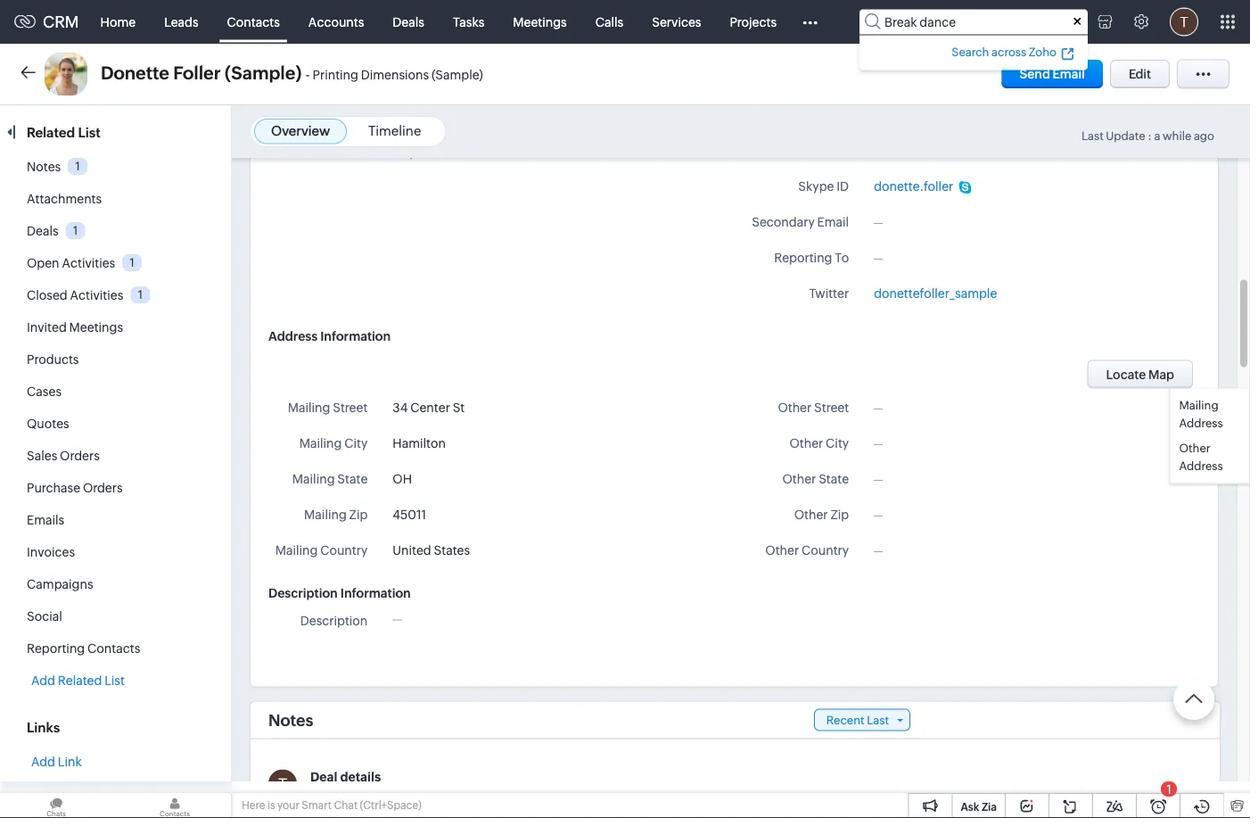 Task type: vqa. For each thing, say whether or not it's contained in the screenshot.


Task type: locate. For each thing, give the bounding box(es) containing it.
closed activities link
[[27, 288, 123, 302]]

0 vertical spatial orders
[[60, 449, 100, 463]]

street
[[333, 400, 368, 414], [815, 400, 849, 414]]

1 vertical spatial add
[[31, 755, 55, 769]]

meetings link
[[499, 0, 581, 43]]

emails
[[27, 513, 64, 527]]

0 vertical spatial add
[[31, 674, 55, 688]]

0 horizontal spatial state
[[338, 472, 368, 486]]

add for add link
[[31, 755, 55, 769]]

calls
[[596, 15, 624, 29]]

1 horizontal spatial (sample)
[[432, 68, 483, 82]]

contacts image
[[119, 793, 231, 818]]

street for mailing street
[[333, 400, 368, 414]]

deals up printing dimensions (sample) link
[[393, 15, 425, 29]]

purchase
[[27, 481, 80, 495]]

contacts up the add related list
[[87, 641, 140, 656]]

list up attachments
[[78, 124, 101, 140]]

state up mailing zip
[[338, 472, 368, 486]]

products link
[[27, 352, 79, 367]]

recent
[[827, 713, 865, 727]]

reporting down social link on the bottom left
[[27, 641, 85, 656]]

Search field
[[860, 9, 1088, 34]]

mailing up mailing city
[[288, 400, 330, 414]]

leads
[[164, 15, 199, 29]]

1 for open activities
[[130, 256, 135, 269]]

1 horizontal spatial deals link
[[379, 0, 439, 43]]

state
[[338, 472, 368, 486], [819, 472, 849, 486]]

details
[[340, 770, 381, 784]]

address
[[269, 329, 318, 343], [1180, 417, 1224, 430], [1180, 459, 1224, 473]]

deals up open
[[27, 224, 59, 238]]

donette foller (sample) - printing dimensions (sample)
[[101, 63, 483, 83]]

mailing for mailing state
[[292, 472, 335, 486]]

description
[[269, 586, 338, 600], [300, 613, 368, 628]]

links
[[27, 720, 60, 736]]

activities for closed activities
[[70, 288, 123, 302]]

zip for other zip
[[831, 507, 849, 521]]

state up other zip
[[819, 472, 849, 486]]

1 vertical spatial meetings
[[69, 320, 123, 335]]

1 vertical spatial activities
[[70, 288, 123, 302]]

0 vertical spatial information
[[320, 329, 391, 343]]

reporting
[[775, 250, 833, 265], [27, 641, 85, 656]]

smart
[[302, 799, 332, 811]]

1 vertical spatial reporting
[[27, 641, 85, 656]]

recent last
[[827, 713, 890, 727]]

information down the united
[[341, 586, 411, 600]]

0 vertical spatial email
[[1053, 67, 1086, 81]]

reporting down secondary email
[[775, 250, 833, 265]]

2 country from the left
[[802, 543, 849, 557]]

1 country from the left
[[320, 543, 368, 557]]

invoices link
[[27, 545, 75, 559]]

1 vertical spatial description
[[300, 613, 368, 628]]

address down mailing address
[[1180, 459, 1224, 473]]

0 horizontal spatial country
[[320, 543, 368, 557]]

edit
[[1129, 67, 1152, 81]]

2 street from the left
[[815, 400, 849, 414]]

deals link up open
[[27, 224, 59, 238]]

1 vertical spatial orders
[[83, 481, 123, 495]]

address up mailing street
[[269, 329, 318, 343]]

closed
[[27, 288, 68, 302]]

0 horizontal spatial list
[[78, 124, 101, 140]]

meetings down closed activities link
[[69, 320, 123, 335]]

0 vertical spatial activities
[[62, 256, 115, 270]]

1 horizontal spatial notes
[[269, 711, 313, 729]]

0 horizontal spatial meetings
[[69, 320, 123, 335]]

1 horizontal spatial country
[[802, 543, 849, 557]]

activities up invited meetings
[[70, 288, 123, 302]]

timeline
[[368, 123, 421, 139]]

social
[[27, 609, 62, 624]]

34 center st
[[393, 401, 465, 415]]

deals link up printing dimensions (sample) link
[[379, 0, 439, 43]]

2 vertical spatial email
[[818, 215, 849, 229]]

foller
[[173, 63, 221, 83]]

related up notes link
[[27, 124, 75, 140]]

other down other zip
[[766, 543, 800, 557]]

other inside other address
[[1180, 442, 1211, 455]]

information up mailing street
[[320, 329, 391, 343]]

address information
[[269, 329, 391, 343]]

other for other street
[[778, 400, 812, 414]]

printing dimensions (sample) link
[[313, 67, 483, 83]]

(sample) down tasks
[[432, 68, 483, 82]]

related down reporting contacts link
[[58, 674, 102, 688]]

mailing for mailing street
[[288, 400, 330, 414]]

notes link
[[27, 160, 61, 174]]

campaigns link
[[27, 577, 93, 592]]

other for other address
[[1180, 442, 1211, 455]]

1 vertical spatial deals
[[27, 224, 59, 238]]

country down mailing zip
[[320, 543, 368, 557]]

other down mailing address
[[1180, 442, 1211, 455]]

zip
[[349, 507, 368, 521], [831, 507, 849, 521]]

1 horizontal spatial zip
[[831, 507, 849, 521]]

add
[[31, 674, 55, 688], [31, 755, 55, 769]]

last right recent at the right bottom
[[867, 713, 890, 727]]

0 vertical spatial reporting
[[775, 250, 833, 265]]

social link
[[27, 609, 62, 624]]

1 add from the top
[[31, 674, 55, 688]]

email left opt
[[768, 143, 800, 157]]

address for mailing
[[1180, 417, 1224, 430]]

timeline link
[[368, 123, 421, 139]]

subscriptions
[[335, 787, 413, 802]]

zip down mailing state
[[349, 507, 368, 521]]

1 zip from the left
[[349, 507, 368, 521]]

ago
[[1195, 129, 1215, 143]]

city up mailing state
[[345, 436, 368, 450]]

donette
[[101, 63, 169, 83]]

crm
[[43, 13, 79, 31]]

here is your smart chat (ctrl+space)
[[242, 799, 422, 811]]

0 vertical spatial related
[[27, 124, 75, 140]]

other
[[778, 400, 812, 414], [790, 436, 824, 450], [1180, 442, 1211, 455], [783, 472, 817, 486], [795, 507, 828, 521], [766, 543, 800, 557]]

donettefoller_sample link
[[874, 284, 998, 303]]

search across zoho link
[[950, 42, 1078, 61]]

activities up closed activities link
[[62, 256, 115, 270]]

contacts up donette foller (sample) - printing dimensions (sample)
[[227, 15, 280, 29]]

send
[[1020, 67, 1051, 81]]

city for other city
[[826, 436, 849, 450]]

add left link
[[31, 755, 55, 769]]

2 state from the left
[[819, 472, 849, 486]]

other up other country
[[795, 507, 828, 521]]

0 vertical spatial notes
[[27, 160, 61, 174]]

notes up attachments
[[27, 160, 61, 174]]

1 vertical spatial contacts
[[87, 641, 140, 656]]

address up other address
[[1180, 417, 1224, 430]]

tasks
[[453, 15, 485, 29]]

1 horizontal spatial street
[[815, 400, 849, 414]]

other down other street
[[790, 436, 824, 450]]

contacts link
[[213, 0, 294, 43]]

ask zia
[[961, 801, 997, 813]]

other down other city
[[783, 472, 817, 486]]

country for mailing country
[[320, 543, 368, 557]]

-
[[306, 67, 310, 83]]

2 horizontal spatial email
[[1053, 67, 1086, 81]]

country for other country
[[802, 543, 849, 557]]

overview link
[[271, 123, 330, 139]]

add up links
[[31, 674, 55, 688]]

deal details 100 subscriptions deal. details has been sent
[[310, 770, 568, 802]]

meetings left calls link
[[513, 15, 567, 29]]

email inside send email button
[[1053, 67, 1086, 81]]

tasks link
[[439, 0, 499, 43]]

country down other zip
[[802, 543, 849, 557]]

mailing country
[[275, 543, 368, 557]]

list down reporting contacts
[[105, 674, 125, 688]]

mailing down mailing zip
[[275, 543, 318, 557]]

0 vertical spatial description
[[269, 586, 338, 600]]

description down mailing country
[[269, 586, 338, 600]]

1 street from the left
[[333, 400, 368, 414]]

1 horizontal spatial reporting
[[775, 250, 833, 265]]

0 horizontal spatial email
[[768, 143, 800, 157]]

1 for notes
[[75, 160, 80, 173]]

1 vertical spatial notes
[[269, 711, 313, 729]]

1 horizontal spatial last
[[1082, 129, 1104, 143]]

out
[[827, 143, 849, 157]]

1 horizontal spatial city
[[826, 436, 849, 450]]

0 horizontal spatial street
[[333, 400, 368, 414]]

1 horizontal spatial meetings
[[513, 15, 567, 29]]

add link
[[31, 755, 82, 769]]

email right send
[[1053, 67, 1086, 81]]

united states
[[393, 543, 470, 558]]

0 horizontal spatial zip
[[349, 507, 368, 521]]

information
[[320, 329, 391, 343], [341, 586, 411, 600]]

0 vertical spatial contacts
[[227, 15, 280, 29]]

1 city from the left
[[345, 436, 368, 450]]

1 horizontal spatial deals
[[393, 15, 425, 29]]

deal.
[[416, 787, 444, 802]]

0 vertical spatial list
[[78, 124, 101, 140]]

mailing down mailing city
[[292, 472, 335, 486]]

mailing up mailing country
[[304, 507, 347, 521]]

create menu image
[[973, 0, 1017, 43]]

search
[[952, 45, 990, 58]]

services
[[652, 15, 702, 29]]

dimensions
[[361, 68, 429, 82]]

other state
[[783, 472, 849, 486]]

dec
[[424, 148, 444, 160]]

1 for closed activities
[[138, 288, 143, 301]]

street up mailing city
[[333, 400, 368, 414]]

send email button
[[1002, 60, 1104, 88]]

1 vertical spatial deals link
[[27, 224, 59, 238]]

emails link
[[27, 513, 64, 527]]

street up other city
[[815, 400, 849, 414]]

1 state from the left
[[338, 472, 368, 486]]

0 horizontal spatial last
[[867, 713, 890, 727]]

city up other state at the bottom right
[[826, 436, 849, 450]]

mailing up other address
[[1180, 399, 1219, 412]]

other for other zip
[[795, 507, 828, 521]]

orders right purchase
[[83, 481, 123, 495]]

1 vertical spatial email
[[768, 143, 800, 157]]

1 horizontal spatial state
[[819, 472, 849, 486]]

zip down other state at the bottom right
[[831, 507, 849, 521]]

email
[[1053, 67, 1086, 81], [768, 143, 800, 157], [818, 215, 849, 229]]

None button
[[1088, 360, 1194, 389]]

0 horizontal spatial reporting
[[27, 641, 85, 656]]

1 vertical spatial information
[[341, 586, 411, 600]]

last left the update
[[1082, 129, 1104, 143]]

0 vertical spatial address
[[269, 329, 318, 343]]

description down the description information
[[300, 613, 368, 628]]

1 horizontal spatial list
[[105, 674, 125, 688]]

(sample) left -
[[225, 63, 302, 83]]

st
[[453, 401, 465, 415]]

0 vertical spatial meetings
[[513, 15, 567, 29]]

orders up purchase orders 'link'
[[60, 449, 100, 463]]

1 horizontal spatial contacts
[[227, 15, 280, 29]]

oh
[[393, 472, 412, 486]]

email up to
[[818, 215, 849, 229]]

mailing down mailing street
[[300, 436, 342, 450]]

0 horizontal spatial city
[[345, 436, 368, 450]]

2 city from the left
[[826, 436, 849, 450]]

city for mailing city
[[345, 436, 368, 450]]

2 zip from the left
[[831, 507, 849, 521]]

mailing inside mailing address
[[1180, 399, 1219, 412]]

2 add from the top
[[31, 755, 55, 769]]

invited meetings
[[27, 320, 123, 335]]

twitter
[[810, 286, 849, 300]]

2 vertical spatial address
[[1180, 459, 1224, 473]]

other up other city
[[778, 400, 812, 414]]

invited
[[27, 320, 67, 335]]

11:41
[[474, 148, 497, 160]]

(ctrl+space)
[[360, 799, 422, 811]]

activities
[[62, 256, 115, 270], [70, 288, 123, 302]]

deal
[[310, 770, 338, 784]]

1 vertical spatial address
[[1180, 417, 1224, 430]]

1 horizontal spatial email
[[818, 215, 849, 229]]

1 vertical spatial related
[[58, 674, 102, 688]]

been
[[511, 787, 541, 802]]

notes up deal
[[269, 711, 313, 729]]



Task type: describe. For each thing, give the bounding box(es) containing it.
sales orders
[[27, 449, 100, 463]]

activities for open activities
[[62, 256, 115, 270]]

mailing state
[[292, 472, 368, 486]]

description information
[[269, 586, 411, 600]]

add for add related list
[[31, 674, 55, 688]]

chats image
[[0, 793, 112, 818]]

1 vertical spatial list
[[105, 674, 125, 688]]

skype
[[799, 179, 835, 193]]

accounts
[[309, 15, 364, 29]]

contacts inside "link"
[[227, 15, 280, 29]]

open activities
[[27, 256, 115, 270]]

0 horizontal spatial deals
[[27, 224, 59, 238]]

search across zoho
[[952, 45, 1057, 58]]

0 horizontal spatial deals link
[[27, 224, 59, 238]]

to
[[835, 250, 849, 265]]

upgrade
[[881, 22, 932, 34]]

mailing for mailing city
[[300, 436, 342, 450]]

mailing city
[[300, 436, 368, 450]]

1 for deals
[[73, 224, 78, 237]]

purchase orders
[[27, 481, 123, 495]]

0 vertical spatial last
[[1082, 129, 1104, 143]]

campaigns
[[27, 577, 93, 592]]

printing
[[313, 68, 359, 82]]

donette.foller link
[[874, 177, 972, 196]]

description for description
[[300, 613, 368, 628]]

address for other
[[1180, 459, 1224, 473]]

link
[[58, 755, 82, 769]]

attachments link
[[27, 192, 102, 206]]

mailing for mailing zip
[[304, 507, 347, 521]]

quotes link
[[27, 417, 69, 431]]

mailing street
[[288, 400, 368, 414]]

signals image
[[1017, 0, 1051, 44]]

last update : a while ago
[[1082, 129, 1215, 143]]

sent
[[544, 787, 568, 802]]

0 horizontal spatial (sample)
[[225, 63, 302, 83]]

1 vertical spatial last
[[867, 713, 890, 727]]

invoices
[[27, 545, 75, 559]]

donette.foller
[[874, 179, 954, 194]]

other zip
[[795, 507, 849, 521]]

skype id
[[799, 179, 849, 193]]

mailing for mailing address
[[1180, 399, 1219, 412]]

chat
[[334, 799, 358, 811]]

secondary email
[[752, 215, 849, 229]]

0 horizontal spatial contacts
[[87, 641, 140, 656]]

is
[[268, 799, 275, 811]]

zia
[[982, 801, 997, 813]]

other country
[[766, 543, 849, 557]]

orders for sales orders
[[60, 449, 100, 463]]

other city
[[790, 436, 849, 450]]

100
[[310, 787, 333, 802]]

information for description information
[[341, 586, 411, 600]]

0 vertical spatial deals
[[393, 15, 425, 29]]

related list
[[27, 124, 104, 140]]

add related list
[[31, 674, 125, 688]]

enterprise-trial upgrade
[[866, 8, 948, 34]]

sales orders link
[[27, 449, 100, 463]]

email for secondary email
[[818, 215, 849, 229]]

profile image
[[1171, 8, 1199, 36]]

across
[[992, 45, 1027, 58]]

street for other street
[[815, 400, 849, 414]]

other for other city
[[790, 436, 824, 450]]

reporting for reporting to
[[775, 250, 833, 265]]

other for other country
[[766, 543, 800, 557]]

details
[[447, 787, 486, 802]]

information for address information
[[320, 329, 391, 343]]

other for other state
[[783, 472, 817, 486]]

mailing for mailing country
[[275, 543, 318, 557]]

cases link
[[27, 385, 62, 399]]

0 horizontal spatial notes
[[27, 160, 61, 174]]

reporting to
[[775, 250, 849, 265]]

state for mailing state
[[338, 472, 368, 486]]

email opt out
[[768, 143, 849, 157]]

united
[[393, 543, 432, 558]]

calls link
[[581, 0, 638, 43]]

profile element
[[1160, 0, 1210, 43]]

other address
[[1180, 442, 1224, 473]]

center
[[411, 401, 450, 415]]

zip for mailing zip
[[349, 507, 368, 521]]

:
[[1149, 129, 1153, 143]]

purchase orders link
[[27, 481, 123, 495]]

your
[[277, 799, 300, 811]]

description for description information
[[269, 586, 338, 600]]

2023
[[446, 148, 472, 160]]

hamilton
[[393, 436, 446, 451]]

orders for purchase orders
[[83, 481, 123, 495]]

email for send email
[[1053, 67, 1086, 81]]

0 vertical spatial deals link
[[379, 0, 439, 43]]

(sample) inside donette foller (sample) - printing dimensions (sample)
[[432, 68, 483, 82]]

a
[[1155, 129, 1161, 143]]

reporting for reporting contacts
[[27, 641, 85, 656]]

home link
[[86, 0, 150, 43]]

am
[[499, 148, 515, 160]]

services link
[[638, 0, 716, 43]]

has
[[489, 787, 509, 802]]

mailing address
[[1180, 399, 1224, 430]]

zoho
[[1029, 45, 1057, 58]]

closed activities
[[27, 288, 123, 302]]

Other Modules field
[[791, 8, 830, 36]]

state for other state
[[819, 472, 849, 486]]

send email
[[1020, 67, 1086, 81]]

meetings inside meetings link
[[513, 15, 567, 29]]

accounts link
[[294, 0, 379, 43]]

secondary
[[752, 215, 815, 229]]

other street
[[778, 400, 849, 414]]

5
[[415, 148, 422, 160]]

while
[[1163, 129, 1192, 143]]

states
[[434, 543, 470, 558]]

34
[[393, 401, 408, 415]]

projects
[[730, 15, 777, 29]]

enterprise-
[[866, 8, 925, 22]]

leads link
[[150, 0, 213, 43]]

attachments
[[27, 192, 102, 206]]



